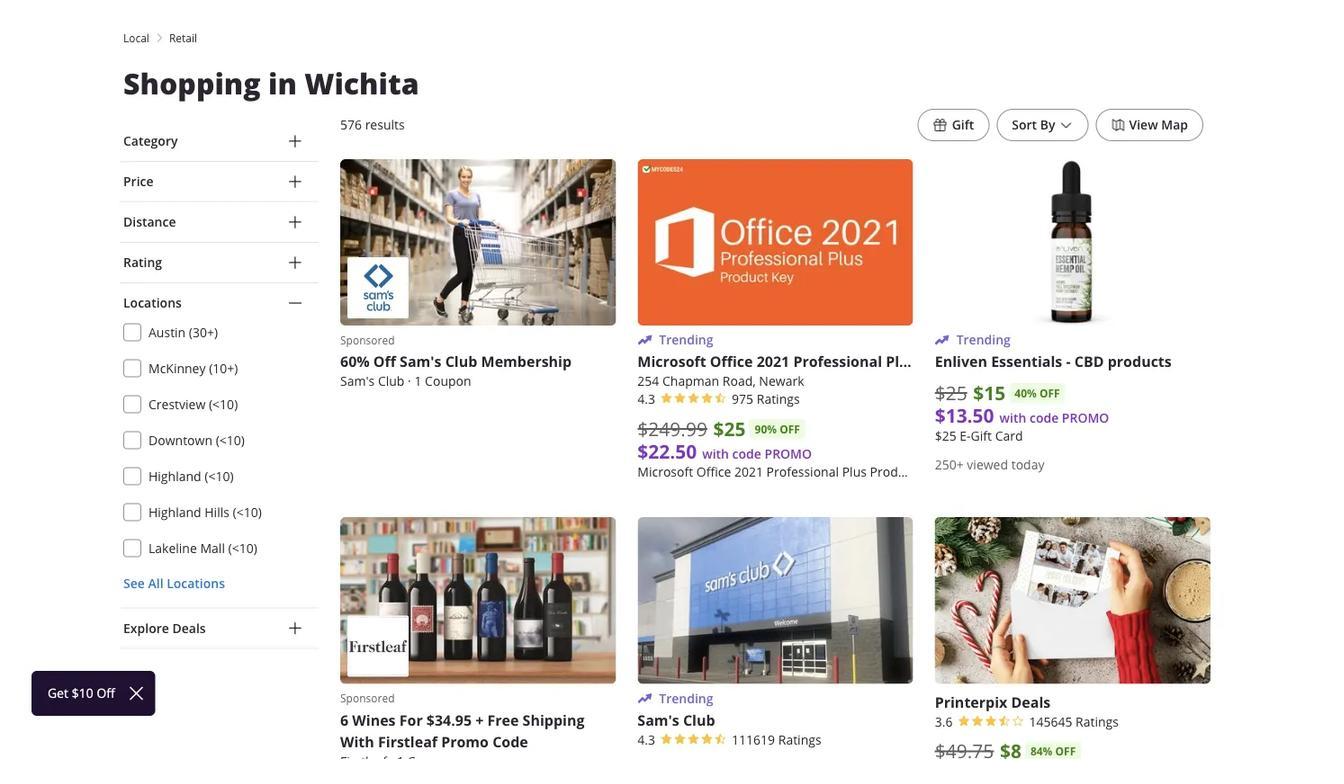 Task type: vqa. For each thing, say whether or not it's contained in the screenshot.
right heads
no



Task type: describe. For each thing, give the bounding box(es) containing it.
cbd
[[1075, 352, 1104, 372]]

breadcrumbs element
[[120, 30, 1222, 46]]

ratings for 111619 ratings
[[779, 732, 822, 749]]

sort by button
[[997, 109, 1089, 141]]

576
[[340, 117, 362, 133]]

e-
[[960, 428, 971, 445]]

$25 $15 40% off $13.50 with code promo $25 e-gift card
[[935, 380, 1110, 445]]

$249.99 $25 90% off $22.50 with code promo microsoft office 2021 professional plus product key - lifetime for windows 1pc
[[638, 416, 1103, 481]]

printerpix
[[935, 693, 1008, 713]]

results
[[365, 117, 405, 133]]

gift button
[[918, 109, 990, 141]]

see all locations button
[[123, 575, 225, 593]]

crestview
[[149, 396, 206, 413]]

(<10) for crestview (<10)
[[209, 396, 238, 413]]

84%
[[1031, 745, 1053, 760]]

sam's club
[[638, 711, 716, 731]]

office inside microsoft office 2021 professional plus 254 chapman road, newark
[[710, 352, 753, 372]]

coupon
[[425, 373, 471, 390]]

lifetime
[[952, 464, 999, 481]]

distance
[[123, 214, 176, 231]]

1
[[415, 373, 422, 390]]

975
[[732, 391, 754, 408]]

shipping
[[523, 711, 585, 731]]

explore deals
[[123, 620, 206, 637]]

(30+)
[[189, 324, 218, 341]]

rating
[[123, 254, 162, 271]]

promo for $25
[[765, 446, 812, 463]]

84% off
[[1031, 745, 1076, 760]]

0 horizontal spatial sam's
[[340, 373, 375, 390]]

view map button
[[1096, 109, 1204, 141]]

key
[[920, 464, 941, 481]]

hills
[[205, 504, 230, 521]]

road,
[[723, 373, 756, 390]]

explore deals button
[[120, 609, 319, 649]]

gift inside button
[[952, 117, 975, 133]]

$13.50
[[935, 403, 995, 429]]

111619 ratings
[[732, 732, 822, 749]]

$25 left e-
[[935, 428, 957, 445]]

ratings for 145645 ratings
[[1076, 714, 1119, 731]]

see all locations
[[123, 576, 225, 593]]

code
[[493, 732, 528, 752]]

60%
[[340, 352, 370, 372]]

111619
[[732, 732, 775, 749]]

free
[[488, 711, 519, 731]]

rating button
[[120, 243, 319, 283]]

254
[[638, 373, 659, 390]]

firstleaf
[[378, 732, 438, 752]]

enliven essentials - cbd products
[[935, 352, 1172, 372]]

$25 down enliven
[[935, 381, 968, 406]]

$25 inside $249.99 $25 90% off $22.50 with code promo microsoft office 2021 professional plus product key - lifetime for windows 1pc
[[714, 416, 746, 442]]

2021 inside microsoft office 2021 professional plus 254 chapman road, newark
[[757, 352, 790, 372]]

sponsored 6 wines for $34.95 + free shipping with firstleaf promo code
[[340, 692, 585, 752]]

sponsored for off
[[340, 333, 395, 348]]

locations inside dropdown button
[[123, 295, 182, 312]]

gift inside $25 $15 40% off $13.50 with code promo $25 e-gift card
[[971, 428, 992, 445]]

with for $25
[[703, 446, 729, 463]]

austin
[[149, 324, 186, 341]]

promo
[[441, 732, 489, 752]]

0 horizontal spatial club
[[378, 373, 405, 390]]

enliven
[[935, 352, 988, 372]]

card
[[996, 428, 1023, 445]]

sponsored 60% off sam's club membership sam's club    ·    1 coupon
[[340, 333, 572, 390]]

view
[[1130, 117, 1159, 133]]

off for $15
[[1040, 386, 1060, 401]]

locations inside dropdown button
[[167, 576, 225, 593]]

local link
[[123, 30, 149, 46]]

essentials
[[992, 352, 1063, 372]]

today
[[1012, 457, 1045, 474]]

for
[[1002, 464, 1019, 481]]

crestview (<10)
[[149, 396, 238, 413]]

mckinney
[[149, 360, 206, 377]]

code for $15
[[1030, 410, 1059, 427]]

6
[[340, 711, 349, 731]]

576 results
[[340, 117, 405, 133]]

40%
[[1015, 386, 1037, 401]]

map
[[1162, 117, 1189, 133]]

lakeline mall (<10)
[[149, 540, 257, 557]]

newark
[[759, 373, 805, 390]]

·
[[408, 373, 411, 390]]

austin (30+)
[[149, 324, 218, 341]]

deals for printerpix deals
[[1012, 693, 1051, 713]]

(<10) for downtown (<10)
[[216, 432, 245, 449]]

3.6
[[935, 714, 953, 731]]

1 horizontal spatial club
[[445, 352, 478, 372]]

(10+)
[[209, 360, 238, 377]]

locations button
[[120, 284, 319, 323]]



Task type: locate. For each thing, give the bounding box(es) containing it.
ratings right 111619 on the bottom right of the page
[[779, 732, 822, 749]]

1 vertical spatial sponsored
[[340, 692, 395, 706]]

code for $25
[[733, 446, 762, 463]]

code inside $25 $15 40% off $13.50 with code promo $25 e-gift card
[[1030, 410, 1059, 427]]

promo up 1pc
[[1062, 410, 1110, 427]]

sponsored inside sponsored 60% off sam's club membership sam's club    ·    1 coupon
[[340, 333, 395, 348]]

1 vertical spatial with
[[703, 446, 729, 463]]

off
[[1040, 386, 1060, 401], [780, 422, 800, 437], [1056, 745, 1076, 760]]

1 horizontal spatial deals
[[1012, 693, 1051, 713]]

office
[[710, 352, 753, 372], [697, 464, 731, 481]]

145645
[[1030, 714, 1073, 731]]

(<10)
[[209, 396, 238, 413], [216, 432, 245, 449], [205, 468, 234, 485], [233, 504, 262, 521], [228, 540, 257, 557]]

price
[[123, 173, 154, 190]]

$25
[[935, 381, 968, 406], [714, 416, 746, 442], [935, 428, 957, 445]]

highland hills (<10)
[[149, 504, 262, 521]]

- right key
[[944, 464, 948, 481]]

1 vertical spatial plus
[[843, 464, 867, 481]]

highland
[[149, 468, 201, 485], [149, 504, 201, 521]]

1pc
[[1080, 464, 1103, 481]]

0 vertical spatial off
[[1040, 386, 1060, 401]]

0 vertical spatial microsoft
[[638, 352, 707, 372]]

$25 down "975"
[[714, 416, 746, 442]]

highland for highland hills
[[149, 504, 201, 521]]

2021 down 90%
[[735, 464, 764, 481]]

1 vertical spatial gift
[[971, 428, 992, 445]]

1 microsoft from the top
[[638, 352, 707, 372]]

mall
[[200, 540, 225, 557]]

gift left sort
[[952, 117, 975, 133]]

(<10) up hills
[[205, 468, 234, 485]]

promo
[[1062, 410, 1110, 427], [765, 446, 812, 463]]

highland (<10)
[[149, 468, 234, 485]]

microsoft office 2021 professional plus 254 chapman road, newark
[[638, 352, 916, 390]]

2 sponsored from the top
[[340, 692, 395, 706]]

retail
[[169, 31, 197, 45]]

explore
[[123, 620, 169, 637]]

sort
[[1012, 117, 1037, 133]]

1 vertical spatial microsoft
[[638, 464, 694, 481]]

promo down 90%
[[765, 446, 812, 463]]

4.3 for 111619 ratings
[[638, 732, 656, 749]]

gift
[[952, 117, 975, 133], [971, 428, 992, 445]]

2 microsoft from the top
[[638, 464, 694, 481]]

chapman
[[663, 373, 720, 390]]

locations list
[[123, 322, 319, 594]]

1 vertical spatial 4.3
[[638, 732, 656, 749]]

view map
[[1130, 117, 1189, 133]]

$22.50
[[638, 439, 697, 465]]

code down 40%
[[1030, 410, 1059, 427]]

1 horizontal spatial plus
[[886, 352, 916, 372]]

for
[[400, 711, 423, 731]]

downtown
[[149, 432, 213, 449]]

0 horizontal spatial deals
[[172, 620, 206, 637]]

2 vertical spatial club
[[683, 711, 716, 731]]

1 horizontal spatial sam's
[[400, 352, 442, 372]]

by
[[1041, 117, 1056, 133]]

(<10) right hills
[[233, 504, 262, 521]]

1 vertical spatial off
[[780, 422, 800, 437]]

(<10) right mall
[[228, 540, 257, 557]]

0 horizontal spatial with
[[703, 446, 729, 463]]

locations
[[123, 295, 182, 312], [167, 576, 225, 593]]

0 vertical spatial sponsored
[[340, 333, 395, 348]]

highland up 'lakeline'
[[149, 504, 201, 521]]

with
[[340, 732, 374, 752]]

1 horizontal spatial with
[[1000, 410, 1027, 427]]

downtown (<10)
[[149, 432, 245, 449]]

plus inside microsoft office 2021 professional plus 254 chapman road, newark
[[886, 352, 916, 372]]

mckinney (10+)
[[149, 360, 238, 377]]

trending up enliven
[[957, 332, 1011, 349]]

deals for explore deals
[[172, 620, 206, 637]]

ratings down the newark
[[757, 391, 800, 408]]

2 4.3 from the top
[[638, 732, 656, 749]]

trending
[[659, 332, 714, 349], [957, 332, 1011, 349], [659, 691, 714, 707]]

1 horizontal spatial -
[[1067, 352, 1071, 372]]

ratings right 145645
[[1076, 714, 1119, 731]]

locations down lakeline mall (<10)
[[167, 576, 225, 593]]

microsoft inside $249.99 $25 90% off $22.50 with code promo microsoft office 2021 professional plus product key - lifetime for windows 1pc
[[638, 464, 694, 481]]

price button
[[120, 162, 319, 202]]

microsoft down $249.99 on the bottom
[[638, 464, 694, 481]]

off
[[374, 352, 396, 372]]

0 horizontal spatial plus
[[843, 464, 867, 481]]

2 horizontal spatial sam's
[[638, 711, 680, 731]]

0 horizontal spatial promo
[[765, 446, 812, 463]]

category button
[[120, 122, 319, 161]]

category
[[123, 133, 178, 149]]

see
[[123, 576, 145, 593]]

in
[[268, 64, 297, 103]]

$249.99
[[638, 417, 708, 442]]

2021
[[757, 352, 790, 372], [735, 464, 764, 481]]

viewed
[[967, 457, 1009, 474]]

office inside $249.99 $25 90% off $22.50 with code promo microsoft office 2021 professional plus product key - lifetime for windows 1pc
[[697, 464, 731, 481]]

deals
[[172, 620, 206, 637], [1012, 693, 1051, 713]]

4.3 down the 254
[[638, 391, 656, 408]]

1 sponsored from the top
[[340, 333, 395, 348]]

sponsored inside sponsored 6 wines for $34.95 + free shipping with firstleaf promo code
[[340, 692, 395, 706]]

highland for highland
[[149, 468, 201, 485]]

0 vertical spatial plus
[[886, 352, 916, 372]]

off inside $249.99 $25 90% off $22.50 with code promo microsoft office 2021 professional plus product key - lifetime for windows 1pc
[[780, 422, 800, 437]]

local
[[123, 31, 149, 45]]

code
[[1030, 410, 1059, 427], [733, 446, 762, 463]]

microsoft
[[638, 352, 707, 372], [638, 464, 694, 481]]

off for $25
[[780, 422, 800, 437]]

0 vertical spatial office
[[710, 352, 753, 372]]

2 vertical spatial ratings
[[779, 732, 822, 749]]

0 vertical spatial professional
[[794, 352, 882, 372]]

0 vertical spatial 2021
[[757, 352, 790, 372]]

1 4.3 from the top
[[638, 391, 656, 408]]

(<10) for highland (<10)
[[205, 468, 234, 485]]

1 vertical spatial highland
[[149, 504, 201, 521]]

with inside $249.99 $25 90% off $22.50 with code promo microsoft office 2021 professional plus product key - lifetime for windows 1pc
[[703, 446, 729, 463]]

deals inside dropdown button
[[172, 620, 206, 637]]

wines
[[352, 711, 396, 731]]

distance button
[[120, 203, 319, 242]]

2 horizontal spatial club
[[683, 711, 716, 731]]

with for $15
[[1000, 410, 1027, 427]]

deals right explore
[[172, 620, 206, 637]]

office up road,
[[710, 352, 753, 372]]

sponsored up 60% at the top
[[340, 333, 395, 348]]

windows
[[1023, 464, 1077, 481]]

off inside $25 $15 40% off $13.50 with code promo $25 e-gift card
[[1040, 386, 1060, 401]]

1 horizontal spatial promo
[[1062, 410, 1110, 427]]

1 highland from the top
[[149, 468, 201, 485]]

1 vertical spatial professional
[[767, 464, 839, 481]]

2 vertical spatial sam's
[[638, 711, 680, 731]]

highland down downtown
[[149, 468, 201, 485]]

- inside $249.99 $25 90% off $22.50 with code promo microsoft office 2021 professional plus product key - lifetime for windows 1pc
[[944, 464, 948, 481]]

250+ viewed today
[[935, 457, 1045, 474]]

$34.95
[[427, 711, 472, 731]]

trending for enliven essentials - cbd products
[[957, 332, 1011, 349]]

1 vertical spatial sam's
[[340, 373, 375, 390]]

90%
[[755, 422, 777, 437]]

sponsored for wines
[[340, 692, 395, 706]]

$15
[[974, 380, 1006, 406]]

0 horizontal spatial -
[[944, 464, 948, 481]]

1 vertical spatial office
[[697, 464, 731, 481]]

professional inside microsoft office 2021 professional plus 254 chapman road, newark
[[794, 352, 882, 372]]

4.3 for 975 ratings
[[638, 391, 656, 408]]

0 vertical spatial club
[[445, 352, 478, 372]]

1 vertical spatial -
[[944, 464, 948, 481]]

4.3 down sam's club
[[638, 732, 656, 749]]

microsoft inside microsoft office 2021 professional plus 254 chapman road, newark
[[638, 352, 707, 372]]

0 vertical spatial gift
[[952, 117, 975, 133]]

sam's
[[400, 352, 442, 372], [340, 373, 375, 390], [638, 711, 680, 731]]

1 vertical spatial promo
[[765, 446, 812, 463]]

1 vertical spatial code
[[733, 446, 762, 463]]

sponsored
[[340, 333, 395, 348], [340, 692, 395, 706]]

professional
[[794, 352, 882, 372], [767, 464, 839, 481]]

145645 ratings
[[1030, 714, 1119, 731]]

2 highland from the top
[[149, 504, 201, 521]]

gift left card
[[971, 428, 992, 445]]

trending up sam's club
[[659, 691, 714, 707]]

membership
[[481, 352, 572, 372]]

deals up 145645
[[1012, 693, 1051, 713]]

0 horizontal spatial code
[[733, 446, 762, 463]]

off right 40%
[[1040, 386, 1060, 401]]

promo inside $249.99 $25 90% off $22.50 with code promo microsoft office 2021 professional plus product key - lifetime for windows 1pc
[[765, 446, 812, 463]]

code inside $249.99 $25 90% off $22.50 with code promo microsoft office 2021 professional plus product key - lifetime for windows 1pc
[[733, 446, 762, 463]]

0 vertical spatial sam's
[[400, 352, 442, 372]]

ratings for 975 ratings
[[757, 391, 800, 408]]

(<10) right downtown
[[216, 432, 245, 449]]

promo for $15
[[1062, 410, 1110, 427]]

1 vertical spatial 2021
[[735, 464, 764, 481]]

printerpix deals
[[935, 693, 1051, 713]]

0 vertical spatial promo
[[1062, 410, 1110, 427]]

2 vertical spatial off
[[1056, 745, 1076, 760]]

0 vertical spatial ratings
[[757, 391, 800, 408]]

2021 inside $249.99 $25 90% off $22.50 with code promo microsoft office 2021 professional plus product key - lifetime for windows 1pc
[[735, 464, 764, 481]]

professional inside $249.99 $25 90% off $22.50 with code promo microsoft office 2021 professional plus product key - lifetime for windows 1pc
[[767, 464, 839, 481]]

0 vertical spatial highland
[[149, 468, 201, 485]]

1 horizontal spatial code
[[1030, 410, 1059, 427]]

trending up chapman
[[659, 332, 714, 349]]

4.3
[[638, 391, 656, 408], [638, 732, 656, 749]]

all
[[148, 576, 163, 593]]

locations up the austin
[[123, 295, 182, 312]]

microsoft up chapman
[[638, 352, 707, 372]]

1 vertical spatial locations
[[167, 576, 225, 593]]

with inside $25 $15 40% off $13.50 with code promo $25 e-gift card
[[1000, 410, 1027, 427]]

975 ratings
[[732, 391, 800, 408]]

with up card
[[1000, 410, 1027, 427]]

code down 90%
[[733, 446, 762, 463]]

250+
[[935, 457, 964, 474]]

1 vertical spatial club
[[378, 373, 405, 390]]

professional down 90%
[[767, 464, 839, 481]]

(<10) down (10+)
[[209, 396, 238, 413]]

- left cbd
[[1067, 352, 1071, 372]]

promo inside $25 $15 40% off $13.50 with code promo $25 e-gift card
[[1062, 410, 1110, 427]]

trending for microsoft office 2021 professional plus
[[659, 332, 714, 349]]

trending for sam's club
[[659, 691, 714, 707]]

1 vertical spatial ratings
[[1076, 714, 1119, 731]]

0 vertical spatial -
[[1067, 352, 1071, 372]]

sort by
[[1012, 117, 1056, 133]]

0 vertical spatial 4.3
[[638, 391, 656, 408]]

plus inside $249.99 $25 90% off $22.50 with code promo microsoft office 2021 professional plus product key - lifetime for windows 1pc
[[843, 464, 867, 481]]

1 vertical spatial deals
[[1012, 693, 1051, 713]]

with right $22.50
[[703, 446, 729, 463]]

wichita
[[305, 64, 419, 103]]

office down $249.99 on the bottom
[[697, 464, 731, 481]]

0 vertical spatial deals
[[172, 620, 206, 637]]

shopping
[[123, 64, 261, 103]]

products
[[1108, 352, 1172, 372]]

-
[[1067, 352, 1071, 372], [944, 464, 948, 481]]

lakeline
[[149, 540, 197, 557]]

2021 up the newark
[[757, 352, 790, 372]]

0 vertical spatial with
[[1000, 410, 1027, 427]]

professional up the newark
[[794, 352, 882, 372]]

sponsored up "wines"
[[340, 692, 395, 706]]

+
[[476, 711, 484, 731]]

club
[[445, 352, 478, 372], [378, 373, 405, 390], [683, 711, 716, 731]]

off right 90%
[[780, 422, 800, 437]]

plus left product
[[843, 464, 867, 481]]

0 vertical spatial code
[[1030, 410, 1059, 427]]

0 vertical spatial locations
[[123, 295, 182, 312]]

plus left enliven
[[886, 352, 916, 372]]

off right 84%
[[1056, 745, 1076, 760]]



